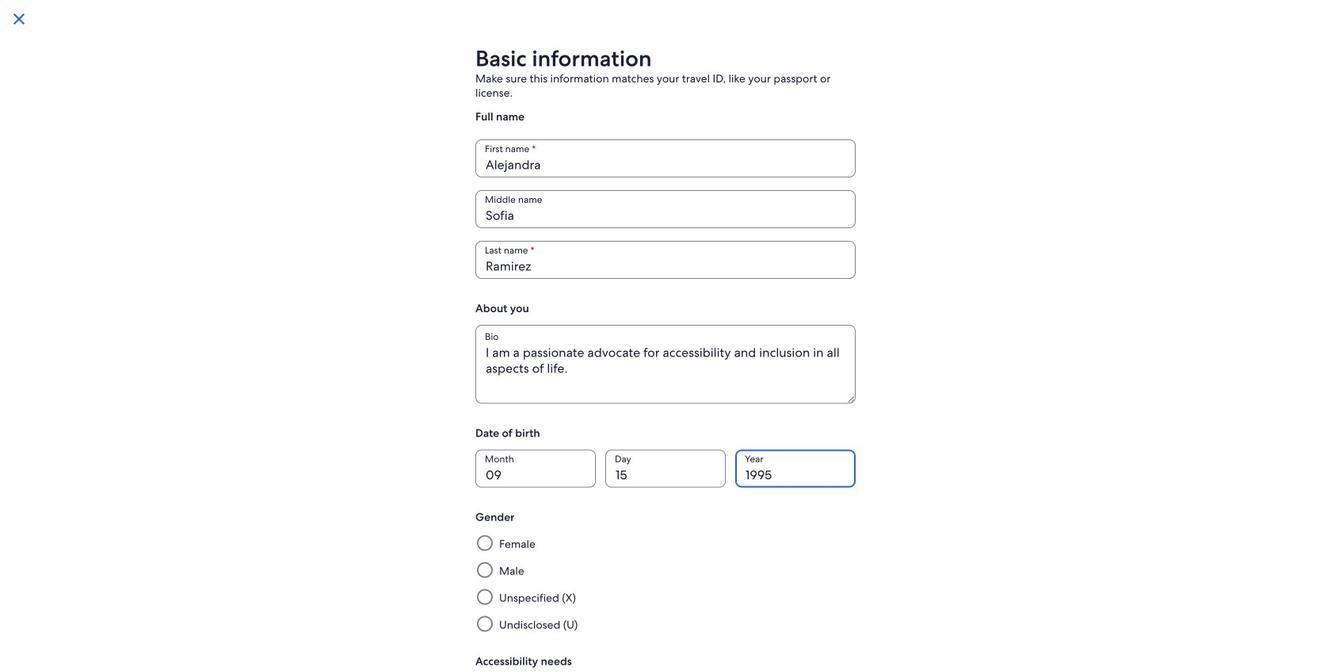 Task type: describe. For each thing, give the bounding box(es) containing it.
Help future hosts get to know you better. You can share your travel style, hobbies, interests, and more. text field
[[475, 325, 856, 404]]

MM telephone field
[[475, 450, 596, 488]]

DD telephone field
[[605, 450, 726, 488]]



Task type: vqa. For each thing, say whether or not it's contained in the screenshot.
Close image
yes



Task type: locate. For each thing, give the bounding box(es) containing it.
None text field
[[475, 190, 856, 228], [475, 241, 856, 279], [475, 190, 856, 228], [475, 241, 856, 279]]

close image
[[10, 10, 29, 29]]

main content
[[469, 13, 1141, 671]]

None text field
[[475, 139, 856, 177]]

dialog
[[0, 0, 1331, 671]]

YYYY telephone field
[[735, 450, 856, 488]]



